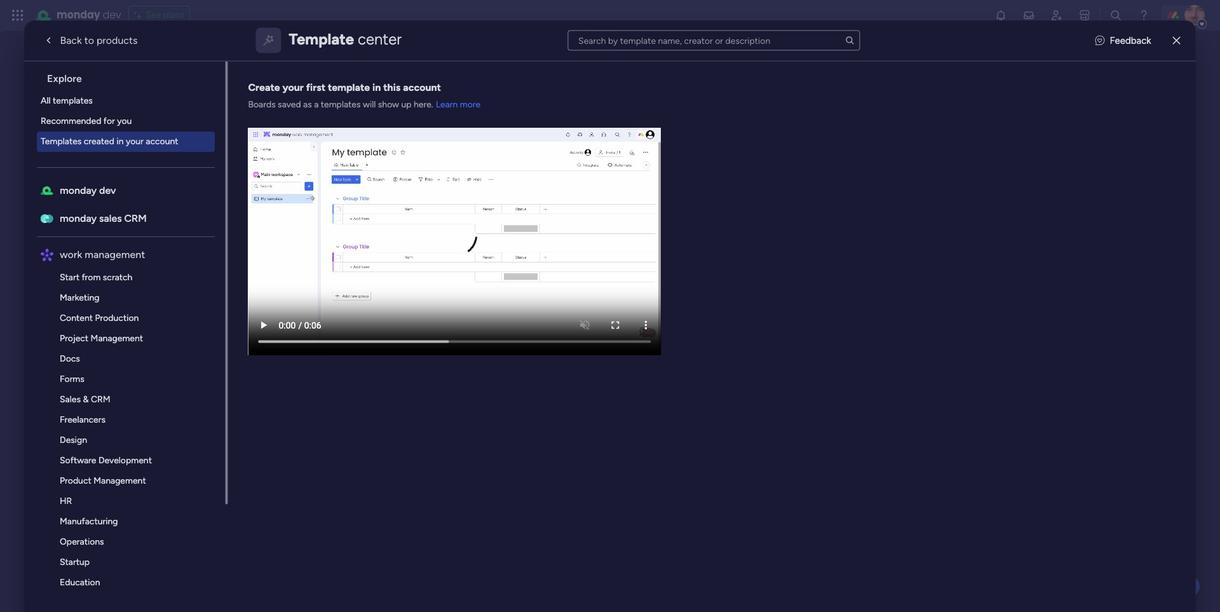 Task type: describe. For each thing, give the bounding box(es) containing it.
explore element
[[37, 90, 225, 151]]

templates inside explore element
[[53, 95, 93, 106]]

Search by template name, creator or description search field
[[568, 30, 860, 51]]

see plans
[[146, 10, 184, 20]]

invite members image
[[1051, 9, 1064, 22]]

help button
[[1156, 576, 1200, 597]]

will
[[363, 99, 376, 110]]

docs
[[60, 353, 80, 364]]

all templates
[[41, 95, 93, 106]]

monday for monday sales crm
[[60, 212, 97, 224]]

back to products
[[60, 34, 138, 46]]

explore heading
[[37, 61, 225, 90]]

account inside create your first template in this account boards saved as a templates will show up here. learn more
[[403, 81, 441, 93]]

0 vertical spatial dev
[[103, 8, 121, 22]]

created
[[84, 135, 115, 146]]

boards
[[248, 99, 276, 110]]

help image
[[1138, 9, 1151, 22]]

0 vertical spatial monday
[[57, 8, 100, 22]]

you
[[117, 115, 132, 126]]

management for project management
[[91, 332, 143, 343]]

design
[[60, 434, 87, 445]]

operations
[[60, 536, 104, 547]]

template
[[328, 81, 370, 93]]

monday marketplace image
[[1079, 9, 1092, 22]]

select product image
[[11, 9, 24, 22]]

your inside explore element
[[126, 135, 144, 146]]

start
[[60, 271, 80, 282]]

products
[[97, 34, 138, 46]]

project management
[[60, 332, 143, 343]]

production
[[95, 312, 139, 323]]

startup
[[60, 556, 90, 567]]

management for product management
[[94, 475, 146, 486]]

as
[[303, 99, 312, 110]]

james peterson image
[[1185, 5, 1205, 25]]

crm for sales & crm
[[91, 394, 111, 404]]

product management
[[60, 475, 146, 486]]

templates created in your account
[[41, 135, 179, 146]]

&
[[83, 394, 89, 404]]

manufacturing
[[60, 516, 118, 526]]

1 vertical spatial monday dev
[[60, 184, 116, 196]]

plans
[[163, 10, 184, 20]]

from
[[82, 271, 101, 282]]

1 vertical spatial dev
[[99, 184, 116, 196]]

templates
[[41, 135, 82, 146]]

project
[[60, 332, 89, 343]]

see plans button
[[129, 6, 190, 25]]

sales
[[99, 212, 122, 224]]

for
[[104, 115, 115, 126]]

to
[[84, 34, 94, 46]]

a
[[314, 99, 319, 110]]

account inside explore element
[[146, 135, 179, 146]]

development
[[99, 455, 152, 465]]

explore
[[47, 72, 82, 84]]

your inside create your first template in this account boards saved as a templates will show up here. learn more
[[283, 81, 304, 93]]



Task type: vqa. For each thing, say whether or not it's contained in the screenshot.
the bottommost STATUS
no



Task type: locate. For each thing, give the bounding box(es) containing it.
learn
[[436, 99, 458, 110]]

monday left sales
[[60, 212, 97, 224]]

education
[[60, 577, 100, 587]]

marketing
[[60, 292, 100, 303]]

account up here.
[[403, 81, 441, 93]]

back to products button
[[32, 28, 148, 53]]

management
[[85, 248, 145, 260]]

management
[[91, 332, 143, 343], [94, 475, 146, 486]]

all
[[41, 95, 51, 106]]

dev
[[103, 8, 121, 22], [99, 184, 116, 196]]

in left this
[[373, 81, 381, 93]]

help
[[1167, 580, 1189, 593]]

crm
[[125, 212, 147, 224], [91, 394, 111, 404]]

templates
[[53, 95, 93, 106], [321, 99, 361, 110]]

your
[[283, 81, 304, 93], [126, 135, 144, 146]]

your down you
[[126, 135, 144, 146]]

dev up sales
[[99, 184, 116, 196]]

sales & crm
[[60, 394, 111, 404]]

0 vertical spatial management
[[91, 332, 143, 343]]

management down development
[[94, 475, 146, 486]]

notifications image
[[995, 9, 1008, 22]]

feedback
[[1110, 34, 1152, 46]]

forms
[[60, 373, 85, 384]]

software
[[60, 455, 97, 465]]

templates inside create your first template in this account boards saved as a templates will show up here. learn more
[[321, 99, 361, 110]]

monday dev up to
[[57, 8, 121, 22]]

2 vertical spatial monday
[[60, 212, 97, 224]]

product
[[60, 475, 92, 486]]

0 horizontal spatial templates
[[53, 95, 93, 106]]

1 vertical spatial crm
[[91, 394, 111, 404]]

back
[[60, 34, 82, 46]]

account
[[403, 81, 441, 93], [146, 135, 179, 146]]

crm inside work management templates element
[[91, 394, 111, 404]]

list box
[[30, 61, 228, 612]]

list box containing explore
[[30, 61, 228, 612]]

1 vertical spatial account
[[146, 135, 179, 146]]

monday
[[57, 8, 100, 22], [60, 184, 97, 196], [60, 212, 97, 224]]

v2 user feedback image
[[1096, 33, 1105, 48]]

account right created
[[146, 135, 179, 146]]

templates up recommended
[[53, 95, 93, 106]]

templates down template
[[321, 99, 361, 110]]

monday sales crm
[[60, 212, 147, 224]]

monday dev up monday sales crm
[[60, 184, 116, 196]]

search everything image
[[1110, 9, 1123, 22]]

more
[[460, 99, 481, 110]]

sales
[[60, 394, 81, 404]]

template
[[289, 30, 354, 48]]

monday up back
[[57, 8, 100, 22]]

work management
[[60, 248, 145, 260]]

in inside create your first template in this account boards saved as a templates will show up here. learn more
[[373, 81, 381, 93]]

0 vertical spatial in
[[373, 81, 381, 93]]

crm for monday sales crm
[[125, 212, 147, 224]]

first
[[306, 81, 326, 93]]

up
[[401, 99, 412, 110]]

0 horizontal spatial in
[[117, 135, 124, 146]]

dev up products
[[103, 8, 121, 22]]

0 horizontal spatial account
[[146, 135, 179, 146]]

management down the production
[[91, 332, 143, 343]]

create your first template in this account boards saved as a templates will show up here. learn more
[[248, 81, 481, 110]]

start from scratch
[[60, 271, 133, 282]]

1 vertical spatial management
[[94, 475, 146, 486]]

in down you
[[117, 135, 124, 146]]

hr
[[60, 495, 72, 506]]

1 vertical spatial monday
[[60, 184, 97, 196]]

0 horizontal spatial your
[[126, 135, 144, 146]]

in inside explore element
[[117, 135, 124, 146]]

your up saved
[[283, 81, 304, 93]]

here.
[[414, 99, 433, 110]]

None search field
[[568, 30, 860, 51]]

scratch
[[103, 271, 133, 282]]

content
[[60, 312, 93, 323]]

software development
[[60, 455, 152, 465]]

recommended for you
[[41, 115, 132, 126]]

feedback link
[[1096, 33, 1152, 48]]

recommended
[[41, 115, 102, 126]]

this
[[383, 81, 401, 93]]

freelancers
[[60, 414, 106, 425]]

monday up monday sales crm
[[60, 184, 97, 196]]

work management templates element
[[37, 267, 225, 612]]

0 vertical spatial monday dev
[[57, 8, 121, 22]]

content production
[[60, 312, 139, 323]]

see
[[146, 10, 161, 20]]

in
[[373, 81, 381, 93], [117, 135, 124, 146]]

saved
[[278, 99, 301, 110]]

1 horizontal spatial account
[[403, 81, 441, 93]]

crm right &
[[91, 394, 111, 404]]

update feed image
[[1023, 9, 1036, 22]]

1 horizontal spatial templates
[[321, 99, 361, 110]]

center
[[358, 30, 402, 48]]

search image
[[845, 35, 855, 45]]

1 vertical spatial your
[[126, 135, 144, 146]]

1 horizontal spatial crm
[[125, 212, 147, 224]]

crm right sales
[[125, 212, 147, 224]]

work
[[60, 248, 83, 260]]

monday for monday dev
[[60, 184, 97, 196]]

0 vertical spatial account
[[403, 81, 441, 93]]

close image
[[1173, 36, 1181, 45]]

show
[[378, 99, 399, 110]]

template center
[[289, 30, 402, 48]]

1 horizontal spatial your
[[283, 81, 304, 93]]

0 vertical spatial your
[[283, 81, 304, 93]]

1 horizontal spatial in
[[373, 81, 381, 93]]

0 vertical spatial crm
[[125, 212, 147, 224]]

0 horizontal spatial crm
[[91, 394, 111, 404]]

monday dev
[[57, 8, 121, 22], [60, 184, 116, 196]]

create
[[248, 81, 280, 93]]

learn more link
[[436, 99, 481, 110]]

1 vertical spatial in
[[117, 135, 124, 146]]



